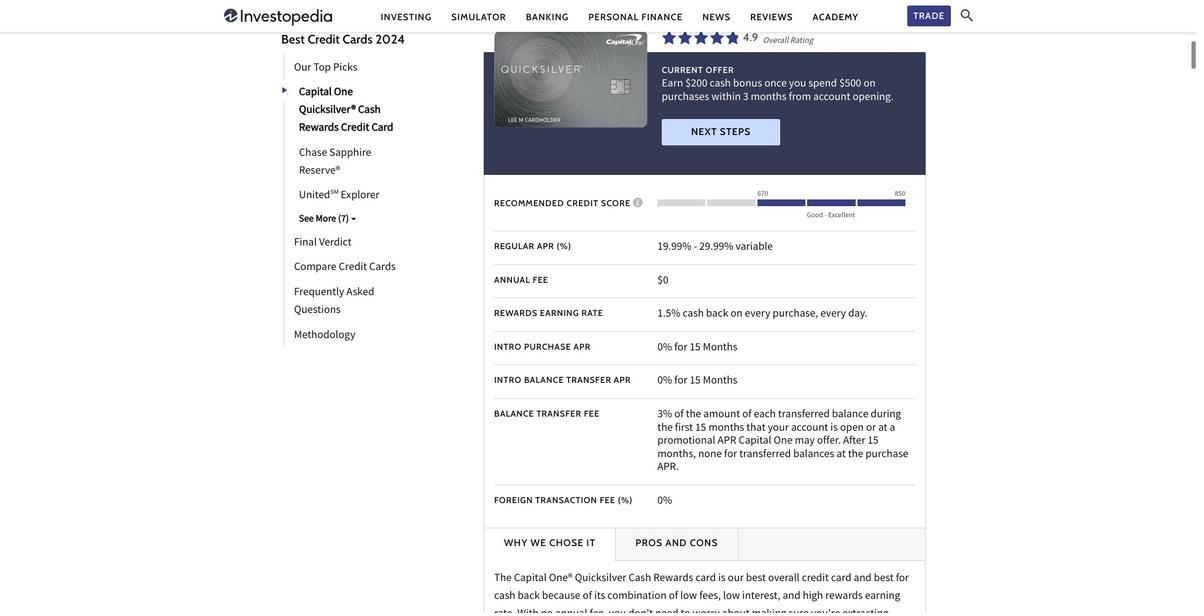 Task type: vqa. For each thing, say whether or not it's contained in the screenshot.


Task type: locate. For each thing, give the bounding box(es) containing it.
2 preferred® from the left
[[366, 213, 414, 230]]

capital one quicksilver® cash rewards credit card
[[299, 85, 394, 137]]

cons
[[690, 537, 718, 549]]

from
[[789, 89, 812, 106], [299, 231, 323, 248]]

apr up transfer
[[574, 341, 591, 352]]

quicksilver®
[[299, 103, 356, 119]]

is
[[831, 421, 838, 437], [719, 571, 726, 588]]

offer
[[706, 65, 735, 76]]

2 vertical spatial one
[[774, 434, 793, 450]]

capital inside the capital one® quicksilver cash rewards card is our best overall credit card and best for cash back because of its combination of low fees, low interest, and high rewards earning rate. with no annual fee, you don't need to worry about making sure you're extracti
[[514, 571, 547, 588]]

0% up 3%
[[658, 374, 673, 390]]

1 intro from the top
[[494, 341, 522, 352]]

1 vertical spatial intro
[[494, 375, 522, 386]]

rating
[[791, 35, 814, 48]]

intro left purchase
[[494, 341, 522, 352]]

account inside current offer earn $200 cash bonus once you spend $500 on purchases within 3 months from account opening.
[[814, 89, 851, 106]]

2 low from the left
[[724, 589, 740, 606]]

0 horizontal spatial (%)
[[557, 241, 572, 252]]

account up "balances"
[[792, 421, 829, 437]]

card up rewards
[[832, 571, 852, 588]]

fee right transfer
[[584, 408, 600, 420]]

purchase,
[[773, 307, 819, 323]]

2 vertical spatial cash
[[494, 589, 516, 606]]

1 horizontal spatial is
[[831, 421, 838, 437]]

chose
[[550, 537, 584, 549]]

1 vertical spatial one®
[[549, 571, 573, 588]]

0 horizontal spatial fee
[[533, 274, 549, 285]]

2 horizontal spatial cash
[[710, 76, 731, 93]]

reviews
[[751, 11, 794, 22]]

1 vertical spatial 0% for 15 months
[[658, 374, 738, 390]]

rewards inside capital one quicksilver® cash rewards credit card
[[299, 121, 339, 137]]

0 vertical spatial cash
[[710, 76, 731, 93]]

compare credit cards link
[[284, 254, 396, 279]]

preferred® inside citi® diamond preferred® credit card
[[366, 213, 414, 230]]

compare credit cards
[[294, 260, 396, 277]]

0% for 15 months down 1.5%
[[658, 340, 738, 357]]

capital inside 3% of the amount of each transferred balance during the first 15 months that your account is open or at a promotional apr capital one may offer. after 15 months, none for transferred balances at the purchase apr.
[[739, 434, 772, 450]]

fee,
[[590, 607, 607, 614]]

current offer earn $200 cash bonus once you spend $500 on purchases within 3 months from account opening.
[[662, 65, 894, 106]]

1 vertical spatial is
[[719, 571, 726, 588]]

balance
[[833, 407, 869, 424]]

apr down amount
[[718, 434, 737, 450]]

0 vertical spatial on
[[864, 76, 876, 93]]

2 card from the left
[[832, 571, 852, 588]]

2 vertical spatial 0%
[[658, 494, 673, 510]]

rewards for of
[[299, 231, 338, 248]]

1 vertical spatial cards
[[369, 260, 396, 277]]

0 horizontal spatial every
[[745, 307, 771, 323]]

0 horizontal spatial one®
[[334, 213, 357, 230]]

2 vertical spatial and
[[783, 589, 801, 606]]

0 vertical spatial you
[[790, 76, 807, 93]]

0 vertical spatial fee
[[533, 274, 549, 285]]

0 vertical spatial at
[[879, 421, 888, 437]]

0 horizontal spatial you
[[609, 607, 626, 614]]

earn
[[662, 76, 684, 93]]

(%) right fee
[[618, 495, 633, 506]]

academy
[[813, 11, 859, 22]]

cash inside capital one® savorone® cash rewards credit card
[[299, 231, 321, 248]]

1 vertical spatial months
[[709, 421, 745, 437]]

intro balance transfer apr
[[494, 375, 631, 386]]

1 horizontal spatial -
[[825, 211, 827, 221]]

you right once
[[790, 76, 807, 93]]

1 vertical spatial account
[[792, 421, 829, 437]]

you inside the capital one® quicksilver cash rewards card is our best overall credit card and best for cash back because of its combination of low fees, low interest, and high rewards earning rate. with no annual fee, you don't need to worry about making sure you're extracti
[[609, 607, 626, 614]]

credit inside capital one® savorone® cash rewards credit card
[[365, 231, 394, 248]]

students
[[358, 231, 400, 248]]

(%) down recommended credit
[[557, 241, 572, 252]]

during
[[871, 407, 902, 424]]

good
[[807, 211, 824, 221]]

blue cash preferred® card from american express
[[299, 213, 419, 248]]

citi® diamond preferred® credit card
[[299, 213, 414, 248]]

0 vertical spatial months
[[703, 340, 738, 357]]

at right "balances"
[[837, 447, 846, 464]]

1 horizontal spatial on
[[864, 76, 876, 93]]

and up sure
[[783, 589, 801, 606]]

one inside capital one quicksilver® cash rewards credit card
[[334, 85, 353, 102]]

transfer
[[537, 408, 582, 420]]

preferred® inside blue cash preferred® card from american express
[[347, 213, 395, 230]]

0% for 15 months for intro purchase apr
[[658, 340, 738, 357]]

0 vertical spatial 0%
[[658, 340, 673, 357]]

capital inside capital one quicksilver® cash rewards credit card
[[299, 85, 332, 102]]

months left that
[[709, 421, 745, 437]]

months right 3 at the right of the page
[[751, 89, 787, 106]]

for inside the capital one® quicksilver cash rewards card is our best overall credit card and best for cash back because of its combination of low fees, low interest, and high rewards earning rate. with no annual fee, you don't need to worry about making sure you're extracti
[[896, 571, 910, 588]]

is left our
[[719, 571, 726, 588]]

1 horizontal spatial best
[[874, 571, 894, 588]]

1 horizontal spatial one®
[[549, 571, 573, 588]]

back right 1.5%
[[707, 307, 729, 323]]

- right good
[[825, 211, 827, 221]]

1 horizontal spatial you
[[790, 76, 807, 93]]

card up fees,
[[696, 571, 716, 588]]

0 horizontal spatial months
[[709, 421, 745, 437]]

bank of america® travel rewards for students
[[299, 213, 410, 248]]

combination
[[608, 589, 667, 606]]

1 vertical spatial and
[[854, 571, 872, 588]]

each
[[754, 407, 776, 424]]

final
[[294, 235, 317, 252]]

0 vertical spatial back
[[707, 307, 729, 323]]

once
[[765, 76, 787, 93]]

rewards inside capital one® savorone® cash rewards credit card
[[323, 231, 363, 248]]

transferred down that
[[740, 447, 792, 464]]

0 vertical spatial one®
[[334, 213, 357, 230]]

best up interest, at the bottom
[[746, 571, 766, 588]]

low up about
[[724, 589, 740, 606]]

frequently
[[294, 285, 344, 302]]

the down open
[[849, 447, 864, 464]]

0 vertical spatial (%)
[[557, 241, 572, 252]]

one® inside the capital one® quicksilver cash rewards card is our best overall credit card and best for cash back because of its combination of low fees, low interest, and high rewards earning rate. with no annual fee, you don't need to worry about making sure you're extracti
[[549, 571, 573, 588]]

0 horizontal spatial low
[[681, 589, 698, 606]]

apr right the regular
[[537, 241, 554, 252]]

1 horizontal spatial every
[[821, 307, 847, 323]]

low up to
[[681, 589, 698, 606]]

account inside 3% of the amount of each transferred balance during the first 15 months that your account is open or at a promotional apr capital one may offer. after 15 months, none for transferred balances at the purchase apr.
[[792, 421, 829, 437]]

1 vertical spatial -
[[694, 240, 698, 256]]

1 vertical spatial one
[[334, 213, 353, 230]]

months down 1.5% cash back on every purchase, every day.
[[703, 340, 738, 357]]

1.5%
[[658, 307, 681, 323]]

the left 'first'
[[658, 421, 673, 437]]

0 vertical spatial intro
[[494, 341, 522, 352]]

cards up picks
[[343, 31, 373, 47]]

1 vertical spatial from
[[299, 231, 323, 248]]

credit inside 'link'
[[339, 260, 367, 277]]

best
[[281, 31, 305, 47]]

1 every from the left
[[745, 307, 771, 323]]

capital for capital one quicksilver® cash rewards credit card
[[299, 85, 332, 102]]

0 horizontal spatial best
[[746, 571, 766, 588]]

intro up balance
[[494, 375, 522, 386]]

0 vertical spatial months
[[751, 89, 787, 106]]

1 months from the top
[[703, 340, 738, 357]]

0 vertical spatial from
[[789, 89, 812, 106]]

card inside blue cash preferred® card from american express
[[397, 213, 419, 230]]

you right fee,
[[609, 607, 626, 614]]

score
[[601, 198, 631, 209]]

and up rewards
[[854, 571, 872, 588]]

final verdict
[[294, 235, 352, 252]]

first
[[675, 421, 693, 437]]

0 vertical spatial is
[[831, 421, 838, 437]]

4.9
[[743, 31, 759, 44]]

1 horizontal spatial cash
[[683, 307, 704, 323]]

0 vertical spatial -
[[825, 211, 827, 221]]

one® inside capital one® savorone® cash rewards credit card
[[334, 213, 357, 230]]

0 horizontal spatial from
[[299, 231, 323, 248]]

0% down 1.5%
[[658, 340, 673, 357]]

of
[[324, 213, 335, 230], [328, 213, 339, 230], [675, 407, 684, 424], [743, 407, 752, 424], [583, 589, 592, 606], [669, 589, 678, 606]]

cards inside 'link'
[[369, 260, 396, 277]]

1 0% for 15 months from the top
[[658, 340, 738, 357]]

from inside blue cash preferred® card from american express
[[299, 231, 323, 248]]

methodology link
[[284, 322, 356, 347]]

every left purchase,
[[745, 307, 771, 323]]

cards for compare credit cards
[[369, 260, 396, 277]]

cash up rate.
[[494, 589, 516, 606]]

-
[[825, 211, 827, 221], [694, 240, 698, 256]]

1 horizontal spatial low
[[724, 589, 740, 606]]

from down bank
[[299, 231, 323, 248]]

balances
[[794, 447, 835, 464]]

of inside world of hyatt credit card link
[[328, 213, 339, 230]]

- right 19.99%
[[694, 240, 698, 256]]

0 horizontal spatial and
[[666, 537, 688, 549]]

pros and cons
[[636, 537, 718, 549]]

our top picks
[[294, 60, 358, 77]]

the up "promotional"
[[686, 407, 702, 424]]

travel
[[382, 213, 410, 230]]

on right $500
[[864, 76, 876, 93]]

850
[[895, 189, 906, 200]]

low
[[681, 589, 698, 606], [724, 589, 740, 606]]

$500
[[840, 76, 862, 93]]

0 vertical spatial 0% for 15 months
[[658, 340, 738, 357]]

1 horizontal spatial fee
[[584, 408, 600, 420]]

intro for intro purchase apr
[[494, 341, 522, 352]]

2024
[[376, 31, 405, 47]]

every left day.
[[821, 307, 847, 323]]

of inside bank of america® travel rewards for students
[[324, 213, 335, 230]]

finance image
[[633, 198, 643, 207]]

0% for intro balance transfer apr
[[658, 374, 673, 390]]

rewards for one
[[299, 121, 339, 137]]

simulator
[[452, 11, 507, 22]]

cards for best credit cards 2024
[[343, 31, 373, 47]]

1 horizontal spatial card
[[832, 571, 852, 588]]

hyatt
[[341, 213, 366, 230]]

best up the earning
[[874, 571, 894, 588]]

0 horizontal spatial the
[[658, 421, 673, 437]]

cash right 1.5%
[[683, 307, 704, 323]]

rewards earning rate
[[494, 308, 604, 319]]

why
[[504, 537, 528, 549]]

from right once
[[789, 89, 812, 106]]

account left opening.
[[814, 89, 851, 106]]

transferred up may
[[779, 407, 830, 424]]

one inside capital one platinum secured
[[334, 213, 353, 230]]

don't
[[629, 607, 653, 614]]

and right pros
[[666, 537, 688, 549]]

1 vertical spatial months
[[703, 374, 738, 390]]

foreign transaction fee (%)
[[494, 495, 633, 506]]

capital for capital one® savorone® cash rewards credit card
[[299, 213, 331, 230]]

0 horizontal spatial on
[[731, 307, 743, 323]]

for inside 3% of the amount of each transferred balance during the first 15 months that your account is open or at a promotional apr capital one may offer. after 15 months, none for transferred balances at the purchase apr.
[[725, 447, 738, 464]]

2 intro from the top
[[494, 375, 522, 386]]

1 horizontal spatial (%)
[[618, 495, 633, 506]]

1 vertical spatial at
[[837, 447, 846, 464]]

1 horizontal spatial months
[[751, 89, 787, 106]]

back
[[707, 307, 729, 323], [518, 589, 540, 606]]

intro
[[494, 341, 522, 352], [494, 375, 522, 386]]

1 vertical spatial cash
[[683, 307, 704, 323]]

capital inside capital one® savorone® cash rewards credit card
[[299, 213, 331, 230]]

annual fee
[[494, 274, 549, 285]]

at left a
[[879, 421, 888, 437]]

that
[[747, 421, 766, 437]]

ink
[[299, 213, 313, 230]]

within
[[712, 89, 741, 106]]

cash inside blue cash preferred® card from american express
[[322, 213, 344, 230]]

american
[[325, 231, 369, 248]]

is inside 3% of the amount of each transferred balance during the first 15 months that your account is open or at a promotional apr capital one may offer. after 15 months, none for transferred balances at the purchase apr.
[[831, 421, 838, 437]]

1 vertical spatial you
[[609, 607, 626, 614]]

0 horizontal spatial is
[[719, 571, 726, 588]]

fee right the annual
[[533, 274, 549, 285]]

0 horizontal spatial back
[[518, 589, 540, 606]]

one for secured
[[334, 213, 353, 230]]

0 horizontal spatial -
[[694, 240, 698, 256]]

0 vertical spatial account
[[814, 89, 851, 106]]

open
[[841, 421, 864, 437]]

cash down the offer
[[710, 76, 731, 93]]

1 horizontal spatial from
[[789, 89, 812, 106]]

1 horizontal spatial and
[[783, 589, 801, 606]]

0 horizontal spatial card
[[696, 571, 716, 588]]

0% down apr.
[[658, 494, 673, 510]]

on left purchase,
[[731, 307, 743, 323]]

2 0% from the top
[[658, 374, 673, 390]]

2 months from the top
[[703, 374, 738, 390]]

investopedia homepage image
[[224, 7, 332, 27]]

2 0% for 15 months from the top
[[658, 374, 738, 390]]

0 vertical spatial one
[[334, 85, 353, 102]]

1 vertical spatial back
[[518, 589, 540, 606]]

is left open
[[831, 421, 838, 437]]

pros
[[636, 537, 663, 549]]

back up with
[[518, 589, 540, 606]]

1 preferred® from the left
[[347, 213, 395, 230]]

0% for 15 months up amount
[[658, 374, 738, 390]]

bonus
[[734, 76, 763, 93]]

capital
[[299, 85, 332, 102], [299, 213, 331, 230], [299, 213, 331, 230], [739, 434, 772, 450], [514, 571, 547, 588]]

account
[[814, 89, 851, 106], [792, 421, 829, 437]]

rewards inside bank of america® travel rewards for students
[[299, 231, 338, 248]]

next
[[692, 126, 718, 138]]

1 vertical spatial 0%
[[658, 374, 673, 390]]

1 horizontal spatial at
[[879, 421, 888, 437]]

cash
[[358, 103, 381, 119], [322, 213, 344, 230], [299, 231, 321, 248], [629, 571, 652, 588]]

2 best from the left
[[874, 571, 894, 588]]

capital for capital one platinum secured
[[299, 213, 331, 230]]

about
[[722, 607, 750, 614]]

0 vertical spatial cards
[[343, 31, 373, 47]]

investing link
[[381, 11, 432, 24]]

capital inside capital one platinum secured
[[299, 213, 331, 230]]

1 0% from the top
[[658, 340, 673, 357]]

0 horizontal spatial cash
[[494, 589, 516, 606]]

banking link
[[526, 11, 569, 24]]

months for intro purchase apr
[[703, 340, 738, 357]]

at
[[879, 421, 888, 437], [837, 447, 846, 464]]

months up amount
[[703, 374, 738, 390]]

united℠ explorer link
[[284, 182, 380, 208]]

cards down students
[[369, 260, 396, 277]]



Task type: describe. For each thing, give the bounding box(es) containing it.
is inside the capital one® quicksilver cash rewards card is our best overall credit card and best for cash back because of its combination of low fees, low interest, and high rewards earning rate. with no annual fee, you don't need to worry about making sure you're extracti
[[719, 571, 726, 588]]

personal
[[589, 11, 639, 22]]

blue
[[299, 213, 319, 230]]

preferred® for diamond
[[366, 213, 414, 230]]

card inside ink business preferred℠ credit card
[[329, 231, 351, 248]]

balance
[[524, 375, 564, 386]]

0% for 15 months for intro balance transfer apr
[[658, 374, 738, 390]]

cash inside capital one quicksilver® cash rewards credit card
[[358, 103, 381, 119]]

we
[[531, 537, 547, 549]]

one for cash
[[334, 85, 353, 102]]

good - excellent
[[807, 211, 856, 221]]

19.99% - 29.99% variable
[[658, 240, 773, 256]]

investing
[[381, 11, 432, 22]]

1 horizontal spatial the
[[686, 407, 702, 424]]

purchases
[[662, 89, 710, 106]]

sure
[[789, 607, 809, 614]]

rewards inside the capital one® quicksilver cash rewards card is our best overall credit card and best for cash back because of its combination of low fees, low interest, and high rewards earning rate. with no annual fee, you don't need to worry about making sure you're extracti
[[654, 571, 694, 588]]

card inside capital one® savorone® cash rewards credit card
[[396, 231, 418, 248]]

0% for intro purchase apr
[[658, 340, 673, 357]]

3% of the amount of each transferred balance during the first 15 months that your account is open or at a promotional apr capital one may offer. after 15 months, none for transferred balances at the purchase apr.
[[658, 407, 909, 477]]

current
[[662, 65, 704, 76]]

cash inside current offer earn $200 cash bonus once you spend $500 on purchases within 3 months from account opening.
[[710, 76, 731, 93]]

our top picks link
[[284, 54, 358, 79]]

0 vertical spatial transferred
[[779, 407, 830, 424]]

news link
[[703, 11, 731, 24]]

preferred® for cash
[[347, 213, 395, 230]]

savorone®
[[360, 213, 410, 230]]

the
[[494, 571, 512, 588]]

chase sapphire reserve® link
[[284, 140, 410, 182]]

opening.
[[853, 89, 894, 106]]

academy link
[[813, 11, 859, 24]]

- for good
[[825, 211, 827, 221]]

back inside the capital one® quicksilver cash rewards card is our best overall credit card and best for cash back because of its combination of low fees, low interest, and high rewards earning rate. with no annual fee, you don't need to worry about making sure you're extracti
[[518, 589, 540, 606]]

annual
[[494, 274, 531, 285]]

19.99%
[[658, 240, 692, 256]]

search image
[[961, 9, 974, 22]]

frequently asked questions
[[294, 285, 375, 320]]

transfer
[[567, 375, 612, 386]]

on inside current offer earn $200 cash bonus once you spend $500 on purchases within 3 months from account opening.
[[864, 76, 876, 93]]

making
[[752, 607, 787, 614]]

capital one platinum secured
[[299, 213, 397, 248]]

banking
[[526, 11, 569, 22]]

months for intro balance transfer apr
[[703, 374, 738, 390]]

no
[[541, 607, 553, 614]]

credit inside citi® diamond preferred® credit card
[[299, 231, 327, 248]]

1 vertical spatial on
[[731, 307, 743, 323]]

2 horizontal spatial and
[[854, 571, 872, 588]]

next steps
[[692, 126, 751, 138]]

reviews link
[[751, 11, 794, 24]]

1 horizontal spatial back
[[707, 307, 729, 323]]

offer.
[[818, 434, 842, 450]]

1 vertical spatial fee
[[584, 408, 600, 420]]

for inside bank of america® travel rewards for students
[[341, 231, 356, 248]]

ink business preferred℠ credit card link
[[284, 208, 425, 250]]

2 every from the left
[[821, 307, 847, 323]]

you inside current offer earn $200 cash bonus once you spend $500 on purchases within 3 months from account opening.
[[790, 76, 807, 93]]

secured
[[299, 231, 337, 248]]

apr inside 3% of the amount of each transferred balance during the first 15 months that your account is open or at a promotional apr capital one may offer. after 15 months, none for transferred balances at the purchase apr.
[[718, 434, 737, 450]]

its
[[595, 589, 606, 606]]

trade link
[[908, 5, 951, 27]]

months inside 3% of the amount of each transferred balance during the first 15 months that your account is open or at a promotional apr capital one may offer. after 15 months, none for transferred balances at the purchase apr.
[[709, 421, 745, 437]]

citi® diamond preferred® credit card link
[[284, 208, 425, 250]]

none
[[699, 447, 722, 464]]

3
[[744, 89, 749, 106]]

cash inside the capital one® quicksilver cash rewards card is our best overall credit card and best for cash back because of its combination of low fees, low interest, and high rewards earning rate. with no annual fee, you don't need to worry about making sure you're extracti
[[494, 589, 516, 606]]

intro purchase apr
[[494, 341, 591, 352]]

1.5% cash back on every purchase, every day.
[[658, 307, 868, 323]]

finance
[[642, 11, 683, 22]]

may
[[795, 434, 815, 450]]

balance transfer fee
[[494, 408, 600, 420]]

verdict
[[319, 235, 352, 252]]

you're
[[811, 607, 841, 614]]

world of hyatt credit card
[[299, 213, 421, 230]]

fees,
[[700, 589, 721, 606]]

capital one quicksilver® cash rewards credit card link
[[284, 79, 410, 140]]

intro for intro balance transfer apr
[[494, 375, 522, 386]]

overall
[[763, 35, 789, 48]]

interest,
[[743, 589, 781, 606]]

months inside current offer earn $200 cash bonus once you spend $500 on purchases within 3 months from account opening.
[[751, 89, 787, 106]]

variable
[[736, 240, 773, 256]]

worry
[[693, 607, 720, 614]]

card inside citi® diamond preferred® credit card
[[329, 231, 351, 248]]

capital one® savorone® cash rewards credit card
[[299, 213, 418, 248]]

1 card from the left
[[696, 571, 716, 588]]

2 horizontal spatial the
[[849, 447, 864, 464]]

from inside current offer earn $200 cash bonus once you spend $500 on purchases within 3 months from account opening.
[[789, 89, 812, 106]]

explorer
[[341, 188, 380, 205]]

top
[[314, 60, 331, 77]]

a
[[890, 421, 896, 437]]

0 vertical spatial and
[[666, 537, 688, 549]]

rate.
[[494, 607, 515, 614]]

steps
[[720, 126, 751, 138]]

credit
[[802, 571, 829, 588]]

$0
[[658, 273, 669, 290]]

compare
[[294, 260, 337, 277]]

trade
[[914, 10, 945, 21]]

credit inside ink business preferred℠ credit card
[[299, 231, 327, 248]]

promotional
[[658, 434, 716, 450]]

chase
[[299, 146, 327, 162]]

your
[[768, 421, 789, 437]]

ink business preferred℠ credit card
[[299, 213, 410, 248]]

overall rating
[[763, 35, 814, 48]]

one inside 3% of the amount of each transferred balance during the first 15 months that your account is open or at a promotional apr capital one may offer. after 15 months, none for transferred balances at the purchase apr.
[[774, 434, 793, 450]]

1 vertical spatial (%)
[[618, 495, 633, 506]]

capital one quicksilver cash rewards credit card image
[[494, 30, 648, 128]]

cash inside the capital one® quicksilver cash rewards card is our best overall credit card and best for cash back because of its combination of low fees, low interest, and high rewards earning rate. with no annual fee, you don't need to worry about making sure you're extracti
[[629, 571, 652, 588]]

preferred℠
[[358, 213, 410, 230]]

3 0% from the top
[[658, 494, 673, 510]]

questions
[[294, 303, 341, 320]]

because
[[542, 589, 581, 606]]

see
[[299, 213, 314, 228]]

3%
[[658, 407, 673, 424]]

picks
[[333, 60, 358, 77]]

america®
[[337, 213, 380, 230]]

1 best from the left
[[746, 571, 766, 588]]

platinum
[[355, 213, 397, 230]]

0 horizontal spatial at
[[837, 447, 846, 464]]

1 low from the left
[[681, 589, 698, 606]]

apr.
[[658, 460, 679, 477]]

card inside capital one quicksilver® cash rewards credit card
[[372, 121, 394, 137]]

express
[[371, 231, 406, 248]]

to
[[681, 607, 691, 614]]

credit inside capital one quicksilver® cash rewards credit card
[[341, 121, 369, 137]]

our
[[294, 60, 312, 77]]

best credit cards 2024
[[281, 31, 405, 47]]

rewards for one®
[[323, 231, 363, 248]]

day.
[[849, 307, 868, 323]]

sapphire
[[330, 146, 371, 162]]

- for 19.99%
[[694, 240, 698, 256]]

bank
[[299, 213, 322, 230]]

apr right transfer
[[614, 375, 631, 386]]

capital one platinum secured link
[[284, 208, 425, 250]]

1 vertical spatial transferred
[[740, 447, 792, 464]]



